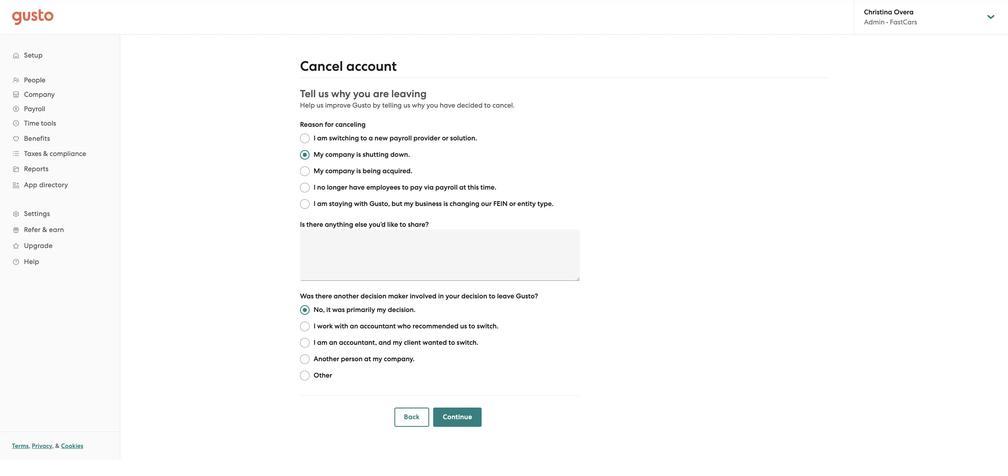 Task type: vqa. For each thing, say whether or not it's contained in the screenshot.
App directory
yes



Task type: describe. For each thing, give the bounding box(es) containing it.
refer
[[24, 226, 41, 234]]

privacy link
[[32, 442, 52, 450]]

work
[[317, 322, 333, 330]]

there for is
[[306, 220, 323, 229]]

reports link
[[8, 162, 112, 176]]

cookies button
[[61, 441, 83, 451]]

switch. for i am an accountant, and my client wanted to switch.
[[457, 338, 478, 347]]

No, it was primarily my decision. radio
[[300, 305, 310, 315]]

to right wanted at the bottom left of page
[[449, 338, 455, 347]]

1 , from the left
[[29, 442, 30, 450]]

is
[[300, 220, 305, 229]]

was
[[300, 292, 314, 300]]

time.
[[480, 183, 496, 192]]

company
[[24, 90, 55, 98]]

directory
[[39, 181, 68, 189]]

terms
[[12, 442, 29, 450]]

am for switching
[[317, 134, 327, 142]]

0 horizontal spatial why
[[331, 88, 351, 100]]

back link
[[394, 408, 429, 427]]

switch. for i work with an accountant who recommended us to switch.
[[477, 322, 498, 330]]

no,
[[314, 306, 325, 314]]

reason
[[300, 120, 323, 129]]

employees
[[366, 183, 400, 192]]

payroll
[[24, 105, 45, 113]]

1 vertical spatial at
[[364, 355, 371, 363]]

canceling
[[335, 120, 366, 129]]

Is there anything else you'd like to share? text field
[[300, 230, 580, 281]]

in
[[438, 292, 444, 300]]

my company is shutting down.
[[314, 150, 410, 159]]

another person at my company.
[[314, 355, 415, 363]]

am for staying
[[317, 200, 327, 208]]

& for compliance
[[43, 150, 48, 158]]

i no longer have employees to pay via payroll at this time.
[[314, 183, 496, 192]]

new
[[375, 134, 388, 142]]

continue button
[[433, 408, 482, 427]]

setup link
[[8, 48, 112, 62]]

i for i work with an accountant who recommended us to switch.
[[314, 322, 316, 330]]

us right the 'recommended'
[[460, 322, 467, 330]]

I am an accountant, and my client wanted to switch. radio
[[300, 338, 310, 348]]

1 vertical spatial you
[[427, 101, 438, 109]]

us right tell
[[318, 88, 329, 100]]

provider
[[413, 134, 440, 142]]

my company is being acquired.
[[314, 167, 412, 175]]

1 vertical spatial payroll
[[435, 183, 458, 192]]

1 decision from the left
[[361, 292, 386, 300]]

i for i no longer have employees to pay via payroll at this time.
[[314, 183, 316, 192]]

home image
[[12, 9, 54, 25]]

0 horizontal spatial with
[[334, 322, 348, 330]]

accountant
[[360, 322, 396, 330]]

company for being
[[325, 167, 355, 175]]

no, it was primarily my decision.
[[314, 306, 416, 314]]

time tools button
[[8, 116, 112, 130]]

time tools
[[24, 119, 56, 127]]

1 vertical spatial why
[[412, 101, 425, 109]]

wanted
[[423, 338, 447, 347]]

my for my company is being acquired.
[[314, 167, 324, 175]]

My company is being acquired. radio
[[300, 166, 310, 176]]

taxes & compliance button
[[8, 146, 112, 161]]

back
[[404, 413, 420, 421]]

fastcars
[[890, 18, 917, 26]]

app
[[24, 181, 37, 189]]

continue
[[443, 413, 472, 421]]

to right the 'recommended'
[[469, 322, 475, 330]]

I am staying with Gusto, but my business is changing our FEIN or entity type. radio
[[300, 199, 310, 209]]

leave
[[497, 292, 514, 300]]

I work with an accountant who recommended us to switch. radio
[[300, 322, 310, 331]]

help link
[[8, 254, 112, 269]]

business
[[415, 200, 442, 208]]

2 , from the left
[[52, 442, 54, 450]]

anything
[[325, 220, 353, 229]]

decision.
[[388, 306, 416, 314]]

company button
[[8, 87, 112, 102]]

0 vertical spatial an
[[350, 322, 358, 330]]

earn
[[49, 226, 64, 234]]

improve
[[325, 101, 351, 109]]

fein
[[493, 200, 508, 208]]

our
[[481, 200, 492, 208]]

switching
[[329, 134, 359, 142]]

2 vertical spatial &
[[55, 442, 60, 450]]

cancel account
[[300, 58, 397, 74]]

2 decision from the left
[[461, 292, 487, 300]]

us down the leaving
[[403, 101, 410, 109]]

0 horizontal spatial you
[[353, 88, 371, 100]]

0 vertical spatial at
[[459, 183, 466, 192]]

it
[[326, 306, 331, 314]]

was there another decision maker involved in your decision to leave gusto?
[[300, 292, 538, 300]]

gusto,
[[369, 200, 390, 208]]

terms link
[[12, 442, 29, 450]]

upgrade link
[[8, 238, 112, 253]]

acquired.
[[382, 167, 412, 175]]

tell
[[300, 88, 316, 100]]

us left the improve
[[317, 101, 323, 109]]

help inside tell us why you are leaving help us improve gusto by telling us why you have decided to cancel.
[[300, 101, 315, 109]]

christina
[[864, 8, 892, 16]]

and
[[379, 338, 391, 347]]

a
[[369, 134, 373, 142]]

your
[[446, 292, 460, 300]]

was
[[332, 306, 345, 314]]

longer
[[327, 183, 347, 192]]

no
[[317, 183, 325, 192]]

settings
[[24, 210, 50, 218]]

Another person at my company. radio
[[300, 354, 310, 364]]

to left a on the top
[[361, 134, 367, 142]]

involved
[[410, 292, 436, 300]]

i am an accountant, and my client wanted to switch.
[[314, 338, 478, 347]]

is for shutting
[[356, 150, 361, 159]]

Other radio
[[300, 371, 310, 380]]

my down and
[[373, 355, 382, 363]]

privacy
[[32, 442, 52, 450]]

to left the leave
[[489, 292, 495, 300]]

settings link
[[8, 206, 112, 221]]

my right and
[[393, 338, 402, 347]]

2 vertical spatial is
[[443, 200, 448, 208]]



Task type: locate. For each thing, give the bounding box(es) containing it.
help inside gusto navigation "element"
[[24, 258, 39, 266]]

0 horizontal spatial at
[[364, 355, 371, 363]]

1 vertical spatial with
[[334, 322, 348, 330]]

via
[[424, 183, 434, 192]]

with left gusto,
[[354, 200, 368, 208]]

have
[[440, 101, 455, 109], [349, 183, 365, 192]]

am down no
[[317, 200, 327, 208]]

0 vertical spatial &
[[43, 150, 48, 158]]

switch. right wanted at the bottom left of page
[[457, 338, 478, 347]]

there up no, on the left bottom of the page
[[315, 292, 332, 300]]

list containing people
[[0, 73, 120, 270]]

is there anything else you'd like to share?
[[300, 220, 429, 229]]

help down tell
[[300, 101, 315, 109]]

solution.
[[450, 134, 477, 142]]

3 am from the top
[[317, 338, 327, 347]]

3 i from the top
[[314, 200, 316, 208]]

0 vertical spatial switch.
[[477, 322, 498, 330]]

is left being
[[356, 167, 361, 175]]

another
[[314, 355, 339, 363]]

0 vertical spatial is
[[356, 150, 361, 159]]

time
[[24, 119, 39, 127]]

you down the leaving
[[427, 101, 438, 109]]

2 am from the top
[[317, 200, 327, 208]]

at
[[459, 183, 466, 192], [364, 355, 371, 363]]

1 vertical spatial &
[[42, 226, 47, 234]]

gusto
[[352, 101, 371, 109]]

an
[[350, 322, 358, 330], [329, 338, 337, 347]]

telling
[[382, 101, 402, 109]]

2 vertical spatial am
[[317, 338, 327, 347]]

client
[[404, 338, 421, 347]]

0 horizontal spatial decision
[[361, 292, 386, 300]]

at left this
[[459, 183, 466, 192]]

at right person
[[364, 355, 371, 363]]

i for i am switching to a new payroll provider or solution.
[[314, 134, 316, 142]]

account
[[346, 58, 397, 74]]

1 horizontal spatial you
[[427, 101, 438, 109]]

why up the improve
[[331, 88, 351, 100]]

admin
[[864, 18, 885, 26]]

payroll button
[[8, 102, 112, 116]]

person
[[341, 355, 363, 363]]

an up accountant,
[[350, 322, 358, 330]]

0 vertical spatial or
[[442, 134, 449, 142]]

5 i from the top
[[314, 338, 316, 347]]

am
[[317, 134, 327, 142], [317, 200, 327, 208], [317, 338, 327, 347]]

payroll up down.
[[390, 134, 412, 142]]

like
[[387, 220, 398, 229]]

taxes
[[24, 150, 41, 158]]

1 horizontal spatial at
[[459, 183, 466, 192]]

list
[[0, 73, 120, 270]]

am down for
[[317, 134, 327, 142]]

& right taxes
[[43, 150, 48, 158]]

gusto navigation element
[[0, 34, 120, 282]]

with
[[354, 200, 368, 208], [334, 322, 348, 330]]

1 am from the top
[[317, 134, 327, 142]]

being
[[363, 167, 381, 175]]

2 company from the top
[[325, 167, 355, 175]]

people button
[[8, 73, 112, 87]]

1 vertical spatial help
[[24, 258, 39, 266]]

other
[[314, 371, 332, 380]]

is for being
[[356, 167, 361, 175]]

my up accountant
[[377, 306, 386, 314]]

1 horizontal spatial with
[[354, 200, 368, 208]]

& left cookies button in the bottom left of the page
[[55, 442, 60, 450]]

0 horizontal spatial help
[[24, 258, 39, 266]]

gusto?
[[516, 292, 538, 300]]

I no longer have employees to pay via payroll at this time. radio
[[300, 183, 310, 192]]

am down work
[[317, 338, 327, 347]]

is
[[356, 150, 361, 159], [356, 167, 361, 175], [443, 200, 448, 208]]

have down my company is being acquired.
[[349, 183, 365, 192]]

share?
[[408, 220, 429, 229]]

cookies
[[61, 442, 83, 450]]

or right provider
[[442, 134, 449, 142]]

1 horizontal spatial have
[[440, 101, 455, 109]]

terms , privacy , & cookies
[[12, 442, 83, 450]]

1 vertical spatial or
[[509, 200, 516, 208]]

benefits link
[[8, 131, 112, 146]]

else
[[355, 220, 367, 229]]

i work with an accountant who recommended us to switch.
[[314, 322, 498, 330]]

you up gusto
[[353, 88, 371, 100]]

i for i am an accountant, and my client wanted to switch.
[[314, 338, 316, 347]]

switch.
[[477, 322, 498, 330], [457, 338, 478, 347]]

1 vertical spatial there
[[315, 292, 332, 300]]

& inside dropdown button
[[43, 150, 48, 158]]

my
[[404, 200, 413, 208], [377, 306, 386, 314], [393, 338, 402, 347], [373, 355, 382, 363]]

my
[[314, 150, 324, 159], [314, 167, 324, 175]]

0 vertical spatial my
[[314, 150, 324, 159]]

0 vertical spatial company
[[325, 150, 355, 159]]

accountant,
[[339, 338, 377, 347]]

people
[[24, 76, 45, 84]]

•
[[886, 18, 888, 26]]

1 vertical spatial switch.
[[457, 338, 478, 347]]

overa
[[894, 8, 914, 16]]

reason for canceling
[[300, 120, 366, 129]]

or
[[442, 134, 449, 142], [509, 200, 516, 208]]

1 my from the top
[[314, 150, 324, 159]]

payroll right via
[[435, 183, 458, 192]]

decision right your on the bottom of page
[[461, 292, 487, 300]]

i right the i am staying with gusto, but my business is changing our fein or entity type. radio
[[314, 200, 316, 208]]

another
[[334, 292, 359, 300]]

app directory
[[24, 181, 68, 189]]

0 horizontal spatial or
[[442, 134, 449, 142]]

why
[[331, 88, 351, 100], [412, 101, 425, 109]]

cancel.
[[492, 101, 515, 109]]

help down upgrade
[[24, 258, 39, 266]]

app directory link
[[8, 178, 112, 192]]

i am switching to a new payroll provider or solution.
[[314, 134, 477, 142]]

i am staying with gusto, but my business is changing our fein or entity type.
[[314, 200, 554, 208]]

my right the but
[[404, 200, 413, 208]]

2 i from the top
[[314, 183, 316, 192]]

1 horizontal spatial why
[[412, 101, 425, 109]]

1 vertical spatial company
[[325, 167, 355, 175]]

0 vertical spatial am
[[317, 134, 327, 142]]

switch. down the leave
[[477, 322, 498, 330]]

i left no
[[314, 183, 316, 192]]

leaving
[[391, 88, 427, 100]]

i right i am an accountant, and my client wanted to switch. option at the bottom left of page
[[314, 338, 316, 347]]

down.
[[390, 150, 410, 159]]

0 vertical spatial help
[[300, 101, 315, 109]]

, left privacy link
[[29, 442, 30, 450]]

0 horizontal spatial ,
[[29, 442, 30, 450]]

taxes & compliance
[[24, 150, 86, 158]]

i
[[314, 134, 316, 142], [314, 183, 316, 192], [314, 200, 316, 208], [314, 322, 316, 330], [314, 338, 316, 347]]

refer & earn link
[[8, 222, 112, 237]]

have inside tell us why you are leaving help us improve gusto by telling us why you have decided to cancel.
[[440, 101, 455, 109]]

0 vertical spatial have
[[440, 101, 455, 109]]

there for was
[[315, 292, 332, 300]]

benefits
[[24, 134, 50, 142]]

, left cookies button in the bottom left of the page
[[52, 442, 54, 450]]

to left cancel.
[[484, 101, 491, 109]]

& left earn
[[42, 226, 47, 234]]

you
[[353, 88, 371, 100], [427, 101, 438, 109]]

you'd
[[369, 220, 386, 229]]

refer & earn
[[24, 226, 64, 234]]

1 vertical spatial is
[[356, 167, 361, 175]]

my for my company is shutting down.
[[314, 150, 324, 159]]

for
[[325, 120, 334, 129]]

1 horizontal spatial ,
[[52, 442, 54, 450]]

is right business
[[443, 200, 448, 208]]

christina overa admin • fastcars
[[864, 8, 917, 26]]

1 horizontal spatial payroll
[[435, 183, 458, 192]]

0 horizontal spatial an
[[329, 338, 337, 347]]

staying
[[329, 200, 352, 208]]

0 vertical spatial with
[[354, 200, 368, 208]]

i right 'i am switching to a new payroll provider or solution.' option
[[314, 134, 316, 142]]

recommended
[[413, 322, 459, 330]]

1 vertical spatial am
[[317, 200, 327, 208]]

why down the leaving
[[412, 101, 425, 109]]

my right my company is shutting down. radio
[[314, 150, 324, 159]]

to right the like
[[400, 220, 406, 229]]

1 vertical spatial my
[[314, 167, 324, 175]]

1 horizontal spatial an
[[350, 322, 358, 330]]

i for i am staying with gusto, but my business is changing our fein or entity type.
[[314, 200, 316, 208]]

0 vertical spatial payroll
[[390, 134, 412, 142]]

1 i from the top
[[314, 134, 316, 142]]

company for shutting
[[325, 150, 355, 159]]

1 horizontal spatial or
[[509, 200, 516, 208]]

decided
[[457, 101, 483, 109]]

1 vertical spatial an
[[329, 338, 337, 347]]

but
[[392, 200, 402, 208]]

upgrade
[[24, 242, 53, 250]]

have left decided
[[440, 101, 455, 109]]

is left shutting
[[356, 150, 361, 159]]

& for earn
[[42, 226, 47, 234]]

there right is
[[306, 220, 323, 229]]

payroll
[[390, 134, 412, 142], [435, 183, 458, 192]]

an up another
[[329, 338, 337, 347]]

1 company from the top
[[325, 150, 355, 159]]

decision up no, it was primarily my decision.
[[361, 292, 386, 300]]

0 vertical spatial you
[[353, 88, 371, 100]]

company up longer
[[325, 167, 355, 175]]

to left pay on the left of page
[[402, 183, 409, 192]]

entity
[[517, 200, 536, 208]]

my right my company is being acquired. radio
[[314, 167, 324, 175]]

to
[[484, 101, 491, 109], [361, 134, 367, 142], [402, 183, 409, 192], [400, 220, 406, 229], [489, 292, 495, 300], [469, 322, 475, 330], [449, 338, 455, 347]]

0 vertical spatial there
[[306, 220, 323, 229]]

compliance
[[50, 150, 86, 158]]

there
[[306, 220, 323, 229], [315, 292, 332, 300]]

My company is shutting down. radio
[[300, 150, 310, 160]]

4 i from the top
[[314, 322, 316, 330]]

pay
[[410, 183, 422, 192]]

am for an
[[317, 338, 327, 347]]

i right i work with an accountant who recommended us to switch. radio
[[314, 322, 316, 330]]

1 horizontal spatial decision
[[461, 292, 487, 300]]

0 horizontal spatial have
[[349, 183, 365, 192]]

by
[[373, 101, 381, 109]]

1 vertical spatial have
[[349, 183, 365, 192]]

to inside tell us why you are leaving help us improve gusto by telling us why you have decided to cancel.
[[484, 101, 491, 109]]

reports
[[24, 165, 49, 173]]

with right work
[[334, 322, 348, 330]]

1 horizontal spatial help
[[300, 101, 315, 109]]

or right the fein
[[509, 200, 516, 208]]

2 my from the top
[[314, 167, 324, 175]]

0 horizontal spatial payroll
[[390, 134, 412, 142]]

0 vertical spatial why
[[331, 88, 351, 100]]

us
[[318, 88, 329, 100], [317, 101, 323, 109], [403, 101, 410, 109], [460, 322, 467, 330]]

primarily
[[346, 306, 375, 314]]

I am switching to a new payroll provider or solution. radio
[[300, 134, 310, 143]]

type.
[[537, 200, 554, 208]]

tools
[[41, 119, 56, 127]]

company down switching
[[325, 150, 355, 159]]



